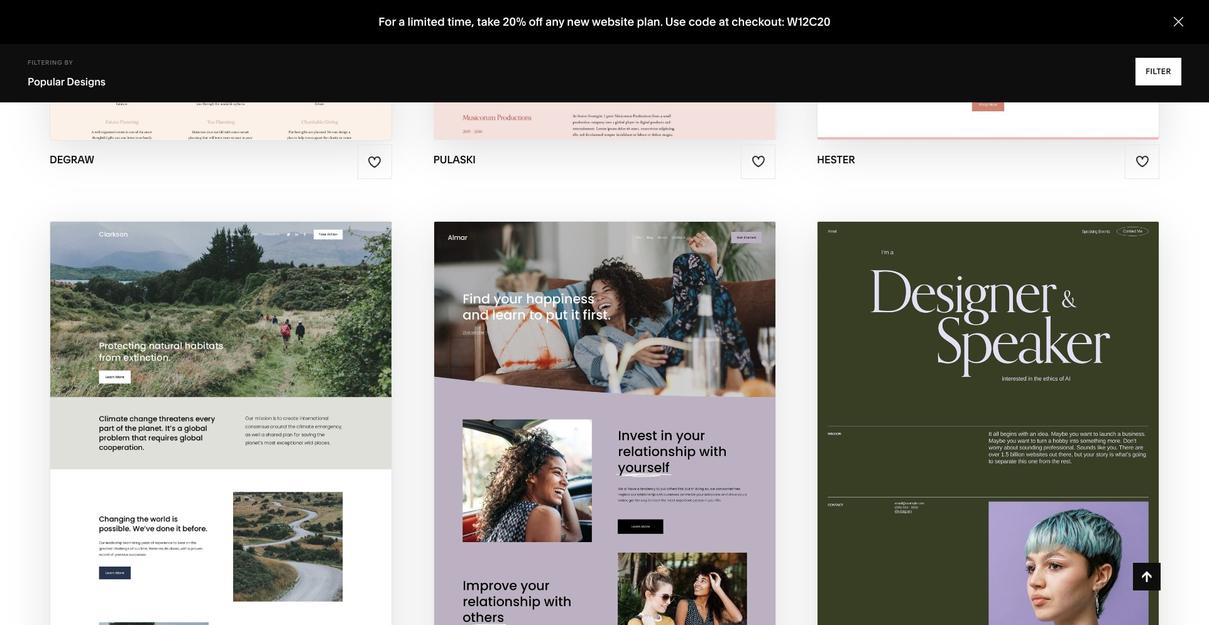 Task type: locate. For each thing, give the bounding box(es) containing it.
for a limited time, take 20% off any new website plan. use code at checkout: w12c20
[[379, 15, 831, 29]]

amal
[[1002, 424, 1038, 439], [999, 449, 1036, 463]]

2 horizontal spatial with
[[967, 424, 999, 439]]

1 horizontal spatial preview
[[942, 449, 996, 463]]

popular
[[28, 75, 65, 88]]

amal up preview amal
[[1002, 424, 1038, 439]]

clarkson
[[218, 424, 286, 439]]

preview down start with almar at the bottom
[[554, 449, 608, 463]]

preview
[[554, 449, 608, 463], [942, 449, 996, 463]]

website
[[592, 15, 634, 29]]

start with amal
[[926, 424, 1038, 439]]

with inside start with amal button
[[967, 424, 999, 439]]

almar image
[[434, 222, 775, 625]]

start with almar
[[538, 424, 658, 439]]

preview for preview almar
[[554, 449, 608, 463]]

start
[[538, 424, 576, 439], [926, 424, 964, 439], [142, 424, 180, 439]]

with up preview amal
[[967, 424, 999, 439]]

1 preview from the left
[[554, 449, 608, 463]]

clarkson image
[[50, 222, 391, 625]]

0 horizontal spatial preview
[[554, 449, 608, 463]]

start with amal button
[[926, 415, 1051, 449]]

checkout:
[[732, 15, 785, 29]]

hester
[[817, 153, 855, 166]]

add pulaski to your favorites list image
[[752, 155, 766, 169]]

preview inside "preview almar" link
[[554, 449, 608, 463]]

popular designs
[[28, 75, 106, 88]]

preview inside preview amal link
[[942, 449, 996, 463]]

20%
[[503, 15, 526, 29]]

filtering by
[[28, 59, 73, 66]]

add degraw to your favorites list image
[[368, 155, 382, 169]]

filtering
[[28, 59, 63, 66]]

2 preview from the left
[[942, 449, 996, 463]]

almar up preview almar
[[614, 424, 658, 439]]

with left the clarkson
[[183, 424, 215, 439]]

almar
[[614, 424, 658, 439], [611, 449, 656, 463]]

1 vertical spatial amal
[[999, 449, 1036, 463]]

pulaski
[[434, 153, 476, 166]]

start for preview amal
[[926, 424, 964, 439]]

0 horizontal spatial with
[[183, 424, 215, 439]]

with
[[579, 424, 611, 439], [967, 424, 999, 439], [183, 424, 215, 439]]

degraw
[[50, 153, 94, 166]]

with up preview almar
[[579, 424, 611, 439]]

0 vertical spatial almar
[[614, 424, 658, 439]]

limited
[[408, 15, 445, 29]]

preview down start with amal
[[942, 449, 996, 463]]

1 horizontal spatial start
[[538, 424, 576, 439]]

any
[[546, 15, 565, 29]]

for
[[379, 15, 396, 29]]

2 horizontal spatial start
[[926, 424, 964, 439]]

a
[[399, 15, 405, 29]]

start for preview almar
[[538, 424, 576, 439]]

1 horizontal spatial with
[[579, 424, 611, 439]]

amal down start with amal
[[999, 449, 1036, 463]]

preview for preview amal
[[942, 449, 996, 463]]

almar down start with almar at the bottom
[[611, 449, 656, 463]]

amal image
[[818, 222, 1159, 625]]

0 vertical spatial amal
[[1002, 424, 1038, 439]]

with inside 'start with almar' button
[[579, 424, 611, 439]]



Task type: vqa. For each thing, say whether or not it's contained in the screenshot.
a
yes



Task type: describe. For each thing, give the bounding box(es) containing it.
preview almar link
[[554, 439, 656, 474]]

hester image
[[818, 0, 1159, 140]]

code
[[689, 15, 716, 29]]

at
[[719, 15, 729, 29]]

filter button
[[1136, 58, 1182, 85]]

with for almar
[[579, 424, 611, 439]]

almar inside button
[[614, 424, 658, 439]]

with inside start with clarkson button
[[183, 424, 215, 439]]

preview almar
[[554, 449, 656, 463]]

preview amal link
[[942, 439, 1036, 474]]

plan.
[[637, 15, 663, 29]]

degraw image
[[50, 0, 391, 140]]

start with clarkson
[[142, 424, 286, 439]]

0 horizontal spatial start
[[142, 424, 180, 439]]

start with almar button
[[538, 415, 672, 449]]

start with clarkson button
[[142, 415, 299, 449]]

amal inside button
[[1002, 424, 1038, 439]]

1 vertical spatial almar
[[611, 449, 656, 463]]

pulaski image
[[434, 0, 775, 140]]

off
[[529, 15, 543, 29]]

use
[[665, 15, 686, 29]]

new
[[567, 15, 590, 29]]

time,
[[448, 15, 475, 29]]

back to top image
[[1140, 570, 1154, 584]]

designs
[[67, 75, 106, 88]]

take
[[477, 15, 500, 29]]

w12c20
[[787, 15, 831, 29]]

by
[[64, 59, 73, 66]]

with for amal
[[967, 424, 999, 439]]

preview amal
[[942, 449, 1036, 463]]

filter
[[1146, 67, 1172, 76]]

add hester to your favorites list image
[[1136, 155, 1149, 169]]



